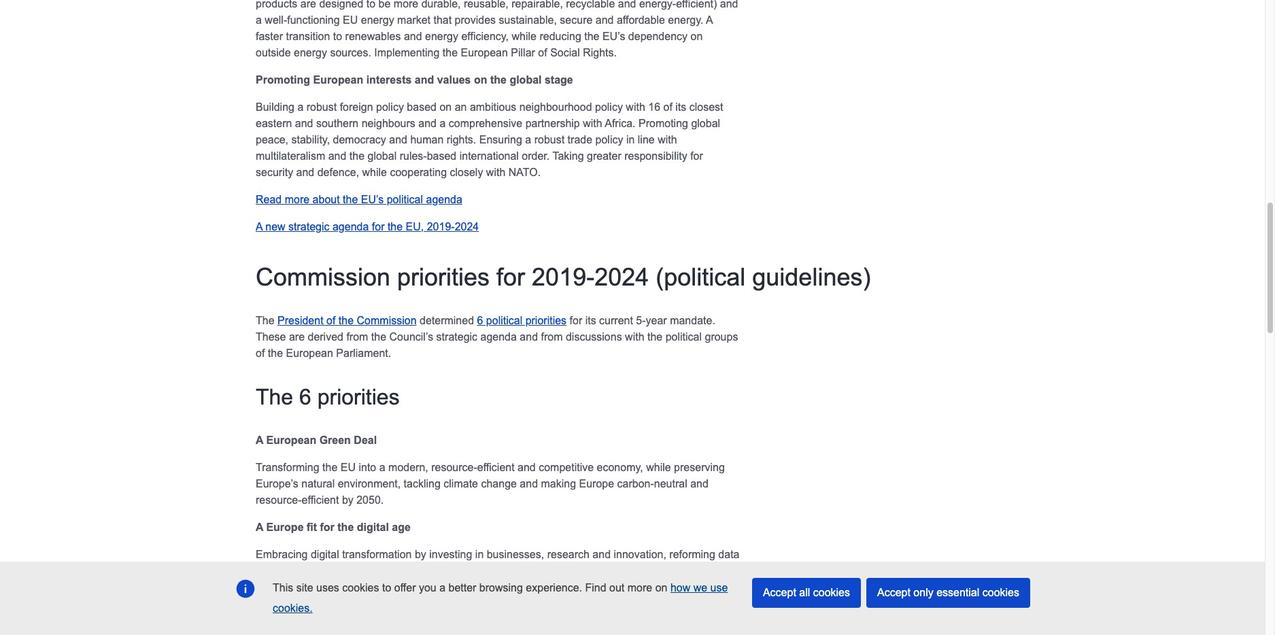 Task type: vqa. For each thing, say whether or not it's contained in the screenshot.
Merger Treaty - Brussels Treaty dropdown button
no



Task type: describe. For each thing, give the bounding box(es) containing it.
economy,
[[597, 462, 643, 473]]

rules-
[[400, 150, 427, 162]]

the inside embracing digital transformation by investing in businesses, research and innovation, reforming data protection, empowering people with the skills necessary for a new generation of technologies and designing rules to match.
[[430, 565, 445, 577]]

and up defence,
[[328, 150, 347, 162]]

order.
[[522, 150, 550, 162]]

0 horizontal spatial political
[[387, 194, 423, 205]]

tackling
[[404, 478, 441, 489]]

the down year
[[648, 331, 663, 342]]

how we use cookies.
[[273, 582, 728, 614]]

for inside embracing digital transformation by investing in businesses, research and innovation, reforming data protection, empowering people with the skills necessary for a new generation of technologies and designing rules to match.
[[527, 565, 540, 577]]

works
[[347, 608, 379, 620]]

policy up greater
[[596, 134, 623, 145]]

president of the commission link
[[278, 315, 417, 326]]

ensuring
[[479, 134, 522, 145]]

1 horizontal spatial 6
[[477, 315, 483, 326]]

people inside embracing digital transformation by investing in businesses, research and innovation, reforming data protection, empowering people with the skills necessary for a new generation of technologies and designing rules to match.
[[372, 565, 405, 577]]

empowering
[[310, 565, 369, 577]]

political inside for its current 5-year mandate. these are derived from the council's strategic agenda and from discussions with the political groups of the european parliament.
[[666, 331, 702, 342]]

1 vertical spatial resource-
[[256, 494, 302, 506]]

accept all cookies
[[763, 587, 850, 599]]

for down eu's
[[372, 221, 385, 232]]

a inside embracing digital transformation by investing in businesses, research and innovation, reforming data protection, empowering people with the skills necessary for a new generation of technologies and designing rules to match.
[[543, 565, 549, 577]]

0 vertical spatial priorities
[[397, 263, 490, 291]]

of inside for its current 5-year mandate. these are derived from the council's strategic agenda and from discussions with the political groups of the european parliament.
[[256, 347, 265, 359]]

2 horizontal spatial on
[[656, 582, 668, 594]]

promoting european interests and values on the global stage
[[256, 74, 573, 85]]

uses
[[316, 582, 339, 594]]

a new strategic agenda for the eu, 2019-2024 link
[[256, 221, 479, 232]]

the 6 priorities
[[256, 385, 400, 409]]

1 horizontal spatial resource-
[[431, 462, 477, 473]]

european for interests
[[313, 74, 363, 85]]

1 horizontal spatial cookies
[[813, 587, 850, 599]]

a for a europe fit for the digital age
[[256, 521, 263, 533]]

a right the "building"
[[298, 101, 304, 113]]

guidelines)
[[753, 263, 871, 291]]

a for a european green deal
[[256, 434, 263, 446]]

for its current 5-year mandate. these are derived from the council's strategic agenda and from discussions with the political groups of the european parliament.
[[256, 315, 738, 359]]

democracy
[[333, 134, 386, 145]]

research
[[547, 549, 590, 560]]

0 horizontal spatial efficient
[[302, 494, 339, 506]]

1 vertical spatial 2019-
[[532, 263, 595, 291]]

site
[[296, 582, 313, 594]]

protection,
[[256, 565, 307, 577]]

read more about the eu's political agenda link
[[256, 194, 462, 205]]

derived
[[308, 331, 343, 342]]

1 horizontal spatial agenda
[[426, 194, 462, 205]]

and up 'stability,'
[[295, 117, 313, 129]]

values
[[437, 74, 471, 85]]

1 horizontal spatial to
[[382, 582, 391, 594]]

the for the president of the commission determined 6 political priorities
[[256, 315, 275, 326]]

0 horizontal spatial more
[[285, 194, 310, 205]]

on inside building a robust foreign policy based on an ambitious neighbourhood policy with 16 of its closest eastern and southern neighbours and a comprehensive partnership with africa. promoting global peace, stability, democracy and human rights. ensuring a robust trade policy in line with multilateralism and the global rules-based international order. taking greater responsibility for security and defence, while cooperating closely with nato.
[[440, 101, 452, 113]]

all
[[799, 587, 810, 599]]

1 vertical spatial more
[[628, 582, 652, 594]]

better
[[449, 582, 476, 594]]

2 vertical spatial global
[[368, 150, 397, 162]]

and left values
[[415, 74, 434, 85]]

europe inside transforming the eu into a modern, resource-efficient and competitive economy, while preserving europe's natural environment, tackling climate change and making europe carbon-neutral and resource-efficient by 2050.
[[579, 478, 614, 489]]

this site uses cookies to offer you a better browsing experience. find out more on
[[273, 582, 671, 594]]

accept all cookies link
[[752, 578, 861, 608]]

1 vertical spatial people
[[399, 608, 434, 620]]

2050.
[[357, 494, 384, 506]]

ambitious
[[470, 101, 517, 113]]

an
[[455, 101, 467, 113]]

modern,
[[388, 462, 428, 473]]

0 vertical spatial based
[[407, 101, 437, 113]]

and up use
[[706, 565, 724, 577]]

the president of the commission determined 6 political priorities
[[256, 315, 567, 326]]

a up 'order.'
[[525, 134, 531, 145]]

interests
[[366, 74, 412, 85]]

how we use cookies. link
[[273, 582, 728, 614]]

rules
[[305, 581, 329, 593]]

generation
[[575, 565, 627, 577]]

2 vertical spatial priorities
[[317, 385, 400, 409]]

essential
[[937, 587, 980, 599]]

in inside embracing digital transformation by investing in businesses, research and innovation, reforming data protection, empowering people with the skills necessary for a new generation of technologies and designing rules to match.
[[475, 549, 484, 560]]

green
[[319, 434, 351, 446]]

closest
[[690, 101, 723, 113]]

embracing
[[256, 549, 308, 560]]

the right fit in the left bottom of the page
[[338, 521, 354, 533]]

1 vertical spatial robust
[[534, 134, 565, 145]]

environment,
[[338, 478, 401, 489]]

policy up africa.
[[595, 101, 623, 113]]

natural
[[302, 478, 335, 489]]

in inside building a robust foreign policy based on an ambitious neighbourhood policy with 16 of its closest eastern and southern neighbours and a comprehensive partnership with africa. promoting global peace, stability, democracy and human rights. ensuring a robust trade policy in line with multilateralism and the global rules-based international order. taking greater responsibility for security and defence, while cooperating closely with nato.
[[626, 134, 635, 145]]

defence,
[[317, 166, 359, 178]]

about
[[313, 194, 340, 205]]

cooperating
[[390, 166, 447, 178]]

southern
[[316, 117, 359, 129]]

1 from from the left
[[347, 331, 368, 342]]

we
[[694, 582, 708, 594]]

the left eu,
[[388, 221, 403, 232]]

0 horizontal spatial strategic
[[288, 221, 330, 232]]

president
[[278, 315, 324, 326]]

and up "human"
[[419, 117, 437, 129]]

and left making at bottom
[[520, 478, 538, 489]]

necessary
[[475, 565, 524, 577]]

the left eu's
[[343, 194, 358, 205]]

the up derived
[[339, 315, 354, 326]]

(political
[[656, 263, 746, 291]]

european inside for its current 5-year mandate. these are derived from the council's strategic agenda and from discussions with the political groups of the european parliament.
[[286, 347, 333, 359]]

and down multilateralism
[[296, 166, 314, 178]]

by inside embracing digital transformation by investing in businesses, research and innovation, reforming data protection, empowering people with the skills necessary for a new generation of technologies and designing rules to match.
[[415, 549, 426, 560]]

investing
[[429, 549, 472, 560]]

read
[[256, 194, 282, 205]]

with up trade
[[583, 117, 602, 129]]

6 political priorities link
[[477, 315, 567, 326]]

for right the works on the bottom left of page
[[382, 608, 396, 620]]

0 horizontal spatial agenda
[[333, 221, 369, 232]]

1 horizontal spatial digital
[[357, 521, 389, 533]]

the inside transforming the eu into a modern, resource-efficient and competitive economy, while preserving europe's natural environment, tackling climate change and making europe carbon-neutral and resource-efficient by 2050.
[[322, 462, 338, 473]]

the down these
[[268, 347, 283, 359]]

data
[[719, 549, 740, 560]]

0 horizontal spatial new
[[265, 221, 285, 232]]

groups
[[705, 331, 738, 342]]

the inside building a robust foreign policy based on an ambitious neighbourhood policy with 16 of its closest eastern and southern neighbours and a comprehensive partnership with africa. promoting global peace, stability, democracy and human rights. ensuring a robust trade policy in line with multilateralism and the global rules-based international order. taking greater responsibility for security and defence, while cooperating closely with nato.
[[350, 150, 365, 162]]

africa.
[[605, 117, 636, 129]]

taking
[[553, 150, 584, 162]]

and up generation
[[593, 549, 611, 560]]

and down preserving
[[691, 478, 709, 489]]

for inside building a robust foreign policy based on an ambitious neighbourhood policy with 16 of its closest eastern and southern neighbours and a comprehensive partnership with africa. promoting global peace, stability, democracy and human rights. ensuring a robust trade policy in line with multilateralism and the global rules-based international order. taking greater responsibility for security and defence, while cooperating closely with nato.
[[691, 150, 703, 162]]

accept only essential cookies link
[[867, 578, 1031, 608]]

carbon-
[[617, 478, 654, 489]]

building
[[256, 101, 295, 113]]

policy up neighbours
[[376, 101, 404, 113]]

the up ambitious
[[490, 74, 507, 85]]

with down international
[[486, 166, 506, 178]]

new inside embracing digital transformation by investing in businesses, research and innovation, reforming data protection, empowering people with the skills necessary for a new generation of technologies and designing rules to match.
[[552, 565, 572, 577]]

you
[[419, 582, 437, 594]]

a european green deal
[[256, 434, 377, 446]]

and left 'competitive'
[[518, 462, 536, 473]]

greater
[[587, 150, 622, 162]]

economy
[[273, 608, 321, 620]]

commission priorities for 2019-2024 (political guidelines)
[[256, 263, 871, 291]]



Task type: locate. For each thing, give the bounding box(es) containing it.
in up necessary
[[475, 549, 484, 560]]

0 vertical spatial the
[[256, 315, 275, 326]]

robust up southern
[[307, 101, 337, 113]]

for inside for its current 5-year mandate. these are derived from the council's strategic agenda and from discussions with the political groups of the european parliament.
[[570, 315, 582, 326]]

digital up the empowering
[[311, 549, 339, 560]]

human
[[410, 134, 444, 145]]

global
[[510, 74, 542, 85], [691, 117, 720, 129], [368, 150, 397, 162]]

european up foreign
[[313, 74, 363, 85]]

strategic down about
[[288, 221, 330, 232]]

its inside building a robust foreign policy based on an ambitious neighbourhood policy with 16 of its closest eastern and southern neighbours and a comprehensive partnership with africa. promoting global peace, stability, democracy and human rights. ensuring a robust trade policy in line with multilateralism and the global rules-based international order. taking greater responsibility for security and defence, while cooperating closely with nato.
[[676, 101, 687, 113]]

its
[[676, 101, 687, 113], [585, 315, 596, 326]]

neighbours
[[362, 117, 416, 129]]

discussions
[[566, 331, 622, 342]]

commission
[[256, 263, 390, 291], [357, 315, 417, 326]]

0 vertical spatial promoting
[[256, 74, 310, 85]]

cookies for this
[[342, 582, 379, 594]]

1 vertical spatial efficient
[[302, 494, 339, 506]]

fit
[[307, 521, 317, 533]]

commission up president
[[256, 263, 390, 291]]

priorities down commission priorities for 2019-2024 (political guidelines)
[[526, 315, 567, 326]]

2 accept from the left
[[878, 587, 911, 599]]

0 vertical spatial 6
[[477, 315, 483, 326]]

agenda down closely
[[426, 194, 462, 205]]

closely
[[450, 166, 483, 178]]

0 vertical spatial global
[[510, 74, 542, 85]]

in left line
[[626, 134, 635, 145]]

by left 2050. on the left of page
[[342, 494, 354, 506]]

0 horizontal spatial robust
[[307, 101, 337, 113]]

experience.
[[526, 582, 582, 594]]

businesses,
[[487, 549, 544, 560]]

strategic down determined
[[436, 331, 478, 342]]

age
[[392, 521, 411, 533]]

europe down economy,
[[579, 478, 614, 489]]

more right the read
[[285, 194, 310, 205]]

cookies right all
[[813, 587, 850, 599]]

a up embracing
[[256, 521, 263, 533]]

on right values
[[474, 74, 487, 85]]

while inside transforming the eu into a modern, resource-efficient and competitive economy, while preserving europe's natural environment, tackling climate change and making europe carbon-neutral and resource-efficient by 2050.
[[646, 462, 671, 473]]

2 vertical spatial on
[[656, 582, 668, 594]]

2019- up 6 political priorities link
[[532, 263, 595, 291]]

the left eu
[[322, 462, 338, 473]]

on left an
[[440, 101, 452, 113]]

0 vertical spatial resource-
[[431, 462, 477, 473]]

0 horizontal spatial to
[[332, 581, 341, 593]]

digital inside embracing digital transformation by investing in businesses, research and innovation, reforming data protection, empowering people with the skills necessary for a new generation of technologies and designing rules to match.
[[311, 549, 339, 560]]

stability,
[[291, 134, 330, 145]]

0 vertical spatial 2019-
[[427, 221, 455, 232]]

an
[[256, 608, 270, 620]]

promoting inside building a robust foreign policy based on an ambitious neighbourhood policy with 16 of its closest eastern and southern neighbours and a comprehensive partnership with africa. promoting global peace, stability, democracy and human rights. ensuring a robust trade policy in line with multilateralism and the global rules-based international order. taking greater responsibility for security and defence, while cooperating closely with nato.
[[639, 117, 688, 129]]

1 vertical spatial a
[[256, 434, 263, 446]]

europe left fit in the left bottom of the page
[[266, 521, 304, 533]]

a right into
[[379, 462, 385, 473]]

0 vertical spatial commission
[[256, 263, 390, 291]]

a right you
[[440, 582, 446, 594]]

a up transforming
[[256, 434, 263, 446]]

of down these
[[256, 347, 265, 359]]

council's
[[389, 331, 433, 342]]

deal
[[354, 434, 377, 446]]

political right determined
[[486, 315, 523, 326]]

a inside transforming the eu into a modern, resource-efficient and competitive economy, while preserving europe's natural environment, tackling climate change and making europe carbon-neutral and resource-efficient by 2050.
[[379, 462, 385, 473]]

cookies up the works on the bottom left of page
[[342, 582, 379, 594]]

that
[[324, 608, 344, 620]]

resource-
[[431, 462, 477, 473], [256, 494, 302, 506]]

1 horizontal spatial political
[[486, 315, 523, 326]]

into
[[359, 462, 376, 473]]

1 horizontal spatial strategic
[[436, 331, 478, 342]]

0 vertical spatial a
[[256, 221, 262, 232]]

a up "human"
[[440, 117, 446, 129]]

line
[[638, 134, 655, 145]]

accept for accept only essential cookies
[[878, 587, 911, 599]]

with inside for its current 5-year mandate. these are derived from the council's strategic agenda and from discussions with the political groups of the european parliament.
[[625, 331, 645, 342]]

0 vertical spatial while
[[362, 166, 387, 178]]

cookies for accept
[[983, 587, 1020, 599]]

1 vertical spatial digital
[[311, 549, 339, 560]]

2 horizontal spatial agenda
[[481, 331, 517, 342]]

eu,
[[406, 221, 424, 232]]

accept for accept all cookies
[[763, 587, 796, 599]]

a down the read
[[256, 221, 262, 232]]

for
[[691, 150, 703, 162], [372, 221, 385, 232], [497, 263, 525, 291], [570, 315, 582, 326], [320, 521, 335, 533], [527, 565, 540, 577], [382, 608, 396, 620]]

accept only essential cookies
[[878, 587, 1020, 599]]

1 vertical spatial on
[[440, 101, 452, 113]]

making
[[541, 478, 576, 489]]

1 vertical spatial while
[[646, 462, 671, 473]]

reforming
[[670, 549, 716, 560]]

the up the parliament.
[[371, 331, 386, 342]]

0 horizontal spatial digital
[[311, 549, 339, 560]]

priorities up determined
[[397, 263, 490, 291]]

0 vertical spatial 2024
[[455, 221, 479, 232]]

determined
[[420, 315, 474, 326]]

the down democracy at the top left of the page
[[350, 150, 365, 162]]

and down 6 political priorities link
[[520, 331, 538, 342]]

0 vertical spatial its
[[676, 101, 687, 113]]

by inside transforming the eu into a modern, resource-efficient and competitive economy, while preserving europe's natural environment, tackling climate change and making europe carbon-neutral and resource-efficient by 2050.
[[342, 494, 354, 506]]

with
[[626, 101, 645, 113], [583, 117, 602, 129], [658, 134, 677, 145], [486, 166, 506, 178], [625, 331, 645, 342], [408, 565, 427, 577]]

1 horizontal spatial global
[[510, 74, 542, 85]]

0 horizontal spatial 2024
[[455, 221, 479, 232]]

from down 6 political priorities link
[[541, 331, 563, 342]]

more
[[285, 194, 310, 205], [628, 582, 652, 594]]

the up these
[[256, 315, 275, 326]]

2024 up current
[[595, 263, 649, 291]]

of inside embracing digital transformation by investing in businesses, research and innovation, reforming data protection, empowering people with the skills necessary for a new generation of technologies and designing rules to match.
[[630, 565, 639, 577]]

0 vertical spatial european
[[313, 74, 363, 85]]

0 vertical spatial on
[[474, 74, 487, 85]]

6 up a european green deal
[[299, 385, 311, 409]]

0 vertical spatial robust
[[307, 101, 337, 113]]

0 vertical spatial efficient
[[477, 462, 515, 473]]

1 vertical spatial agenda
[[333, 221, 369, 232]]

only
[[914, 587, 934, 599]]

2 vertical spatial political
[[666, 331, 702, 342]]

match.
[[344, 581, 377, 593]]

3 a from the top
[[256, 521, 263, 533]]

1 horizontal spatial more
[[628, 582, 652, 594]]

promoting down 16 on the right of page
[[639, 117, 688, 129]]

commission up council's
[[357, 315, 417, 326]]

1 vertical spatial global
[[691, 117, 720, 129]]

an economy that works for people
[[256, 608, 434, 620]]

for up 6 political priorities link
[[497, 263, 525, 291]]

cookies.
[[273, 603, 313, 614]]

promoting
[[256, 74, 310, 85], [639, 117, 688, 129]]

1 a from the top
[[256, 221, 262, 232]]

from up the parliament.
[[347, 331, 368, 342]]

the up you
[[430, 565, 445, 577]]

2 from from the left
[[541, 331, 563, 342]]

a up experience.
[[543, 565, 549, 577]]

0 horizontal spatial resource-
[[256, 494, 302, 506]]

transforming
[[256, 462, 319, 473]]

international
[[460, 150, 519, 162]]

a europe fit for the digital age
[[256, 521, 411, 533]]

1 vertical spatial new
[[552, 565, 572, 577]]

are
[[289, 331, 305, 342]]

people
[[372, 565, 405, 577], [399, 608, 434, 620]]

partnership
[[526, 117, 580, 129]]

1 vertical spatial promoting
[[639, 117, 688, 129]]

to inside embracing digital transformation by investing in businesses, research and innovation, reforming data protection, empowering people with the skills necessary for a new generation of technologies and designing rules to match.
[[332, 581, 341, 593]]

1 horizontal spatial from
[[541, 331, 563, 342]]

european up transforming
[[266, 434, 316, 446]]

preserving
[[674, 462, 725, 473]]

year
[[646, 315, 667, 326]]

parliament.
[[336, 347, 391, 359]]

with left 16 on the right of page
[[626, 101, 645, 113]]

to down the empowering
[[332, 581, 341, 593]]

designing
[[256, 581, 302, 593]]

neighbourhood
[[520, 101, 592, 113]]

and
[[415, 74, 434, 85], [295, 117, 313, 129], [419, 117, 437, 129], [389, 134, 407, 145], [328, 150, 347, 162], [296, 166, 314, 178], [520, 331, 538, 342], [518, 462, 536, 473], [520, 478, 538, 489], [691, 478, 709, 489], [593, 549, 611, 560], [706, 565, 724, 577]]

1 horizontal spatial europe
[[579, 478, 614, 489]]

competitive
[[539, 462, 594, 473]]

1 horizontal spatial while
[[646, 462, 671, 473]]

with up you
[[408, 565, 427, 577]]

europe's
[[256, 478, 299, 489]]

1 vertical spatial 6
[[299, 385, 311, 409]]

climate
[[444, 478, 478, 489]]

on left how
[[656, 582, 668, 594]]

0 horizontal spatial 2019-
[[427, 221, 455, 232]]

out
[[610, 582, 625, 594]]

0 vertical spatial digital
[[357, 521, 389, 533]]

multilateralism
[[256, 150, 325, 162]]

2 vertical spatial a
[[256, 521, 263, 533]]

european for green
[[266, 434, 316, 446]]

1 horizontal spatial accept
[[878, 587, 911, 599]]

its left closest
[[676, 101, 687, 113]]

0 horizontal spatial 6
[[299, 385, 311, 409]]

of right 16 on the right of page
[[664, 101, 673, 113]]

current
[[599, 315, 633, 326]]

1 vertical spatial european
[[286, 347, 333, 359]]

0 vertical spatial in
[[626, 134, 635, 145]]

the for the 6 priorities
[[256, 385, 293, 409]]

2 horizontal spatial global
[[691, 117, 720, 129]]

1 horizontal spatial its
[[676, 101, 687, 113]]

1 vertical spatial its
[[585, 315, 596, 326]]

with up responsibility
[[658, 134, 677, 145]]

resource- up climate
[[431, 462, 477, 473]]

accept left all
[[763, 587, 796, 599]]

embracing digital transformation by investing in businesses, research and innovation, reforming data protection, empowering people with the skills necessary for a new generation of technologies and designing rules to match.
[[256, 549, 740, 593]]

0 horizontal spatial from
[[347, 331, 368, 342]]

1 vertical spatial commission
[[357, 315, 417, 326]]

0 vertical spatial by
[[342, 494, 354, 506]]

while up neutral at the bottom of page
[[646, 462, 671, 473]]

a
[[256, 221, 262, 232], [256, 434, 263, 446], [256, 521, 263, 533]]

0 horizontal spatial accept
[[763, 587, 796, 599]]

0 horizontal spatial promoting
[[256, 74, 310, 85]]

efficient down natural
[[302, 494, 339, 506]]

accept left only
[[878, 587, 911, 599]]

people down you
[[399, 608, 434, 620]]

for right fit in the left bottom of the page
[[320, 521, 335, 533]]

1 horizontal spatial by
[[415, 549, 426, 560]]

while up eu's
[[362, 166, 387, 178]]

by left investing
[[415, 549, 426, 560]]

0 horizontal spatial in
[[475, 549, 484, 560]]

of up derived
[[327, 315, 336, 326]]

for right responsibility
[[691, 150, 703, 162]]

1 vertical spatial in
[[475, 549, 484, 560]]

1 horizontal spatial 2019-
[[532, 263, 595, 291]]

people down transformation
[[372, 565, 405, 577]]

efficient
[[477, 462, 515, 473], [302, 494, 339, 506]]

stage
[[545, 74, 573, 85]]

resource- down europe's
[[256, 494, 302, 506]]

of inside building a robust foreign policy based on an ambitious neighbourhood policy with 16 of its closest eastern and southern neighbours and a comprehensive partnership with africa. promoting global peace, stability, democracy and human rights. ensuring a robust trade policy in line with multilateralism and the global rules-based international order. taking greater responsibility for security and defence, while cooperating closely with nato.
[[664, 101, 673, 113]]

agenda inside for its current 5-year mandate. these are derived from the council's strategic agenda and from discussions with the political groups of the european parliament.
[[481, 331, 517, 342]]

0 horizontal spatial on
[[440, 101, 452, 113]]

with down 5-
[[625, 331, 645, 342]]

robust
[[307, 101, 337, 113], [534, 134, 565, 145]]

0 horizontal spatial its
[[585, 315, 596, 326]]

browsing
[[479, 582, 523, 594]]

rights.
[[447, 134, 476, 145]]

and inside for its current 5-year mandate. these are derived from the council's strategic agenda and from discussions with the political groups of the european parliament.
[[520, 331, 538, 342]]

1 vertical spatial political
[[486, 315, 523, 326]]

6 right determined
[[477, 315, 483, 326]]

1 horizontal spatial 2024
[[595, 263, 649, 291]]

0 vertical spatial more
[[285, 194, 310, 205]]

security
[[256, 166, 293, 178]]

1 vertical spatial europe
[[266, 521, 304, 533]]

priorities up the deal
[[317, 385, 400, 409]]

transforming the eu into a modern, resource-efficient and competitive economy, while preserving europe's natural environment, tackling climate change and making europe carbon-neutral and resource-efficient by 2050.
[[256, 462, 725, 506]]

1 accept from the left
[[763, 587, 796, 599]]

0 vertical spatial political
[[387, 194, 423, 205]]

1 horizontal spatial efficient
[[477, 462, 515, 473]]

2 a from the top
[[256, 434, 263, 446]]

0 vertical spatial strategic
[[288, 221, 330, 232]]

robust down partnership
[[534, 134, 565, 145]]

trade
[[568, 134, 593, 145]]

0 horizontal spatial by
[[342, 494, 354, 506]]

a for a new strategic agenda for the eu, 2019-2024
[[256, 221, 262, 232]]

with inside embracing digital transformation by investing in businesses, research and innovation, reforming data protection, empowering people with the skills necessary for a new generation of technologies and designing rules to match.
[[408, 565, 427, 577]]

2 vertical spatial agenda
[[481, 331, 517, 342]]

responsibility
[[625, 150, 688, 162]]

strategic inside for its current 5-year mandate. these are derived from the council's strategic agenda and from discussions with the political groups of the european parliament.
[[436, 331, 478, 342]]

0 vertical spatial agenda
[[426, 194, 462, 205]]

2 the from the top
[[256, 385, 293, 409]]

based
[[407, 101, 437, 113], [427, 150, 457, 162]]

this
[[273, 582, 293, 594]]

1 vertical spatial priorities
[[526, 315, 567, 326]]

its inside for its current 5-year mandate. these are derived from the council's strategic agenda and from discussions with the political groups of the european parliament.
[[585, 315, 596, 326]]

while
[[362, 166, 387, 178], [646, 462, 671, 473]]

1 horizontal spatial robust
[[534, 134, 565, 145]]

accept
[[763, 587, 796, 599], [878, 587, 911, 599]]

read more about the eu's political agenda
[[256, 194, 462, 205]]

its up discussions
[[585, 315, 596, 326]]

political
[[387, 194, 423, 205], [486, 315, 523, 326], [666, 331, 702, 342]]

2 vertical spatial european
[[266, 434, 316, 446]]

digital down 2050. on the left of page
[[357, 521, 389, 533]]

agenda down 6 political priorities link
[[481, 331, 517, 342]]

the up a european green deal
[[256, 385, 293, 409]]

how
[[671, 582, 691, 594]]

2024 right eu,
[[455, 221, 479, 232]]

strategic
[[288, 221, 330, 232], [436, 331, 478, 342]]

comprehensive
[[449, 117, 523, 129]]

eastern
[[256, 117, 292, 129]]

1 vertical spatial the
[[256, 385, 293, 409]]

new down the read
[[265, 221, 285, 232]]

2019- right eu,
[[427, 221, 455, 232]]

change
[[481, 478, 517, 489]]

and down neighbours
[[389, 134, 407, 145]]

more right 'out'
[[628, 582, 652, 594]]

1 vertical spatial based
[[427, 150, 457, 162]]

for down businesses,
[[527, 565, 540, 577]]

a new strategic agenda for the eu, 2019-2024
[[256, 221, 479, 232]]

cookies right essential
[[983, 587, 1020, 599]]

global left stage
[[510, 74, 542, 85]]

1 horizontal spatial in
[[626, 134, 635, 145]]

2 horizontal spatial cookies
[[983, 587, 1020, 599]]

new down research
[[552, 565, 572, 577]]

0 vertical spatial new
[[265, 221, 285, 232]]

0 vertical spatial europe
[[579, 478, 614, 489]]

while inside building a robust foreign policy based on an ambitious neighbourhood policy with 16 of its closest eastern and southern neighbours and a comprehensive partnership with africa. promoting global peace, stability, democracy and human rights. ensuring a robust trade policy in line with multilateralism and the global rules-based international order. taking greater responsibility for security and defence, while cooperating closely with nato.
[[362, 166, 387, 178]]

0 horizontal spatial while
[[362, 166, 387, 178]]

16
[[648, 101, 661, 113]]

2 horizontal spatial political
[[666, 331, 702, 342]]

1 horizontal spatial promoting
[[639, 117, 688, 129]]

based down promoting european interests and values on the global stage
[[407, 101, 437, 113]]

peace,
[[256, 134, 288, 145]]

efficient up change
[[477, 462, 515, 473]]

europe
[[579, 478, 614, 489], [266, 521, 304, 533]]

1 the from the top
[[256, 315, 275, 326]]

0 horizontal spatial europe
[[266, 521, 304, 533]]

1 vertical spatial by
[[415, 549, 426, 560]]



